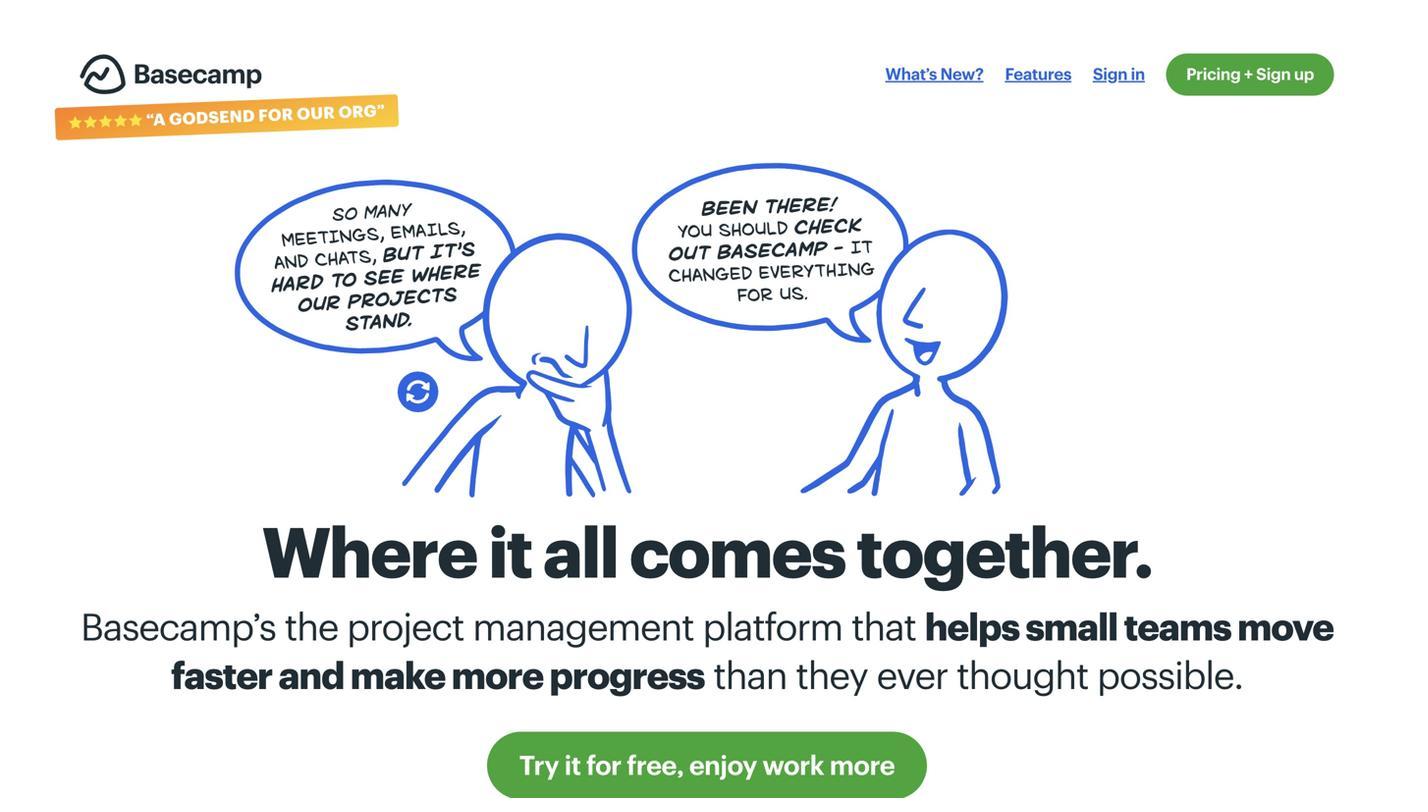 Task type: vqa. For each thing, say whether or not it's contained in the screenshot.
org"
yes



Task type: describe. For each thing, give the bounding box(es) containing it.
pricing + sign up
[[1187, 64, 1315, 84]]

than
[[714, 653, 787, 697]]

1 vertical spatial more
[[830, 750, 895, 781]]

try it for free, enjoy work more link
[[488, 732, 927, 799]]

project
[[347, 604, 464, 649]]

where it all comes together.
[[262, 510, 1153, 592]]

where
[[262, 510, 477, 592]]

sign in
[[1094, 64, 1146, 84]]

the
[[285, 604, 338, 649]]

and
[[279, 653, 344, 697]]

pricing
[[1187, 64, 1241, 84]]

make
[[350, 653, 445, 697]]

progress
[[550, 653, 705, 697]]

basecamp's the project management platform that
[[81, 604, 925, 649]]

1 sign from the left
[[1094, 64, 1128, 84]]

in
[[1132, 64, 1146, 84]]

it for where
[[488, 510, 532, 592]]

small
[[1026, 604, 1118, 649]]

it for try
[[565, 750, 581, 781]]

features
[[1006, 64, 1072, 84]]

basecamp
[[133, 57, 262, 89]]

what's new?
[[886, 64, 984, 84]]

for for our
[[258, 104, 294, 125]]

faster
[[171, 653, 272, 697]]

up
[[1295, 64, 1315, 84]]

than they ever thought possible.
[[705, 653, 1244, 697]]

sign in link
[[1094, 53, 1146, 96]]

new?
[[941, 64, 984, 84]]

helps small teams move faster and make more progress
[[171, 604, 1334, 697]]

platform
[[703, 604, 843, 649]]

more inside helps small teams move faster and make more progress
[[452, 653, 543, 697]]

features link
[[1006, 53, 1072, 96]]



Task type: locate. For each thing, give the bounding box(es) containing it.
move
[[1238, 604, 1334, 649]]

0 vertical spatial for
[[258, 104, 294, 125]]

0 horizontal spatial it
[[488, 510, 532, 592]]

they
[[796, 653, 868, 697]]

switch illustration image
[[397, 372, 439, 413]]

enjoy
[[690, 750, 758, 781]]

1 horizontal spatial it
[[565, 750, 581, 781]]

more down the basecamp's the project management platform that in the bottom of the page
[[452, 653, 543, 697]]

for left free,
[[587, 750, 622, 781]]

together.
[[857, 510, 1153, 592]]

management
[[473, 604, 694, 649]]

possible.
[[1098, 653, 1244, 697]]

work
[[763, 750, 825, 781]]

0 vertical spatial more
[[452, 653, 543, 697]]

org"
[[338, 100, 386, 122]]

more right work
[[830, 750, 895, 781]]

for inside the "a godsend for our org"
[[258, 104, 294, 125]]

helps
[[925, 604, 1020, 649]]

our
[[297, 102, 336, 124]]

sign left in
[[1094, 64, 1128, 84]]

+
[[1245, 64, 1254, 84]]

it right try
[[565, 750, 581, 781]]

"a
[[146, 109, 166, 130]]

for
[[258, 104, 294, 125], [587, 750, 622, 781]]

for left our
[[258, 104, 294, 125]]

try
[[520, 750, 559, 781]]

0 horizontal spatial sign
[[1094, 64, 1128, 84]]

godsend
[[169, 106, 256, 129]]

all
[[543, 510, 618, 592]]

ever
[[877, 653, 948, 697]]

1 horizontal spatial for
[[587, 750, 622, 781]]

0 horizontal spatial for
[[258, 104, 294, 125]]

it left the all
[[488, 510, 532, 592]]

pricing + sign up link
[[1167, 53, 1335, 96]]

0 vertical spatial it
[[488, 510, 532, 592]]

1 horizontal spatial sign
[[1257, 64, 1292, 84]]

1 horizontal spatial more
[[830, 750, 895, 781]]

1 vertical spatial for
[[587, 750, 622, 781]]

"a godsend for our org"
[[146, 100, 386, 130]]

0 horizontal spatial more
[[452, 653, 543, 697]]

2 sign from the left
[[1257, 64, 1292, 84]]

sign
[[1094, 64, 1128, 84], [1257, 64, 1292, 84]]

what's
[[886, 64, 938, 84]]

more
[[452, 653, 543, 697], [830, 750, 895, 781]]

1 vertical spatial it
[[565, 750, 581, 781]]

for for free,
[[587, 750, 622, 781]]

basecamp's
[[81, 604, 276, 649]]

teams
[[1125, 604, 1232, 649]]

try it for free, enjoy work more
[[520, 750, 895, 781]]

that
[[852, 604, 917, 649]]

comes
[[630, 510, 845, 592]]

thought
[[957, 653, 1089, 697]]

sign right +
[[1257, 64, 1292, 84]]

free,
[[627, 750, 684, 781]]

what's new? link
[[886, 53, 984, 96]]

it
[[488, 510, 532, 592], [565, 750, 581, 781]]



